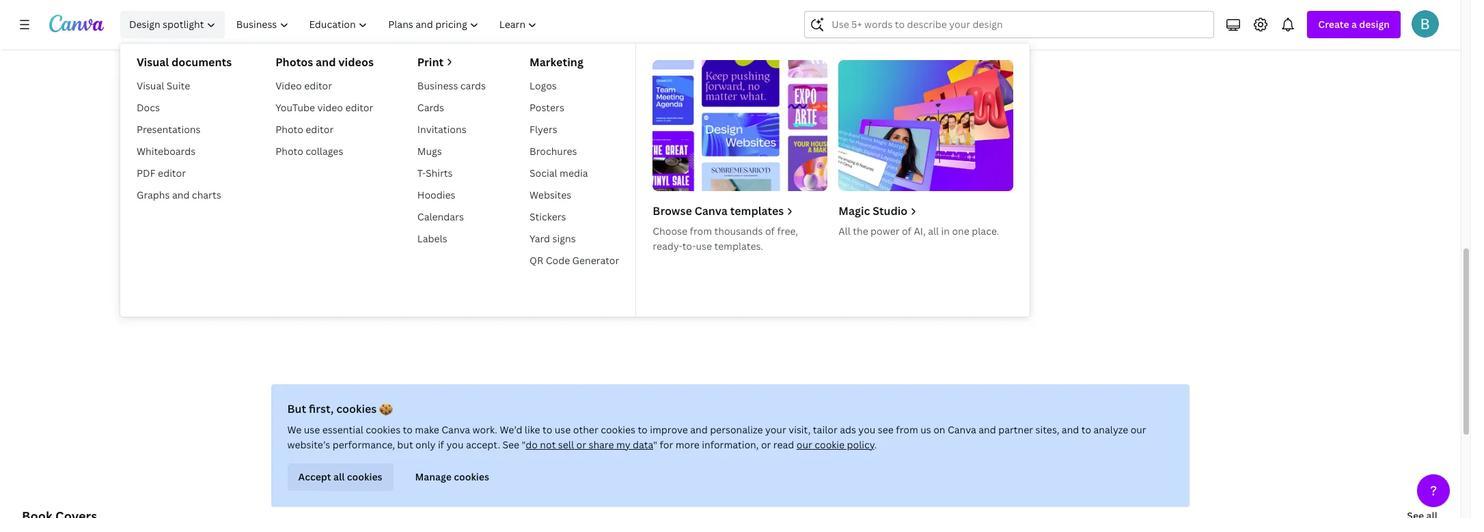 Task type: locate. For each thing, give the bounding box(es) containing it.
ads
[[840, 424, 856, 437]]

0 horizontal spatial from
[[690, 225, 712, 238]]

cookies down accept.
[[454, 471, 489, 484]]

you right if
[[447, 439, 464, 452]]

" left for
[[654, 439, 658, 452]]

improve
[[650, 424, 688, 437]]

1 of from the left
[[765, 225, 775, 238]]

visual
[[137, 55, 169, 70], [137, 79, 164, 92]]

data
[[633, 439, 654, 452]]

docs link
[[131, 97, 237, 119]]

" inside we use essential cookies to make canva work. we'd like to use other cookies to improve and personalize your visit, tailor ads you see from us on canva and partner sites, and to analyze our website's performance, but only if you accept. see "
[[522, 439, 526, 452]]

visit,
[[789, 424, 811, 437]]

2 visual from the top
[[137, 79, 164, 92]]

brochures
[[530, 145, 577, 158]]

0 vertical spatial you
[[859, 424, 876, 437]]

performance,
[[333, 439, 395, 452]]

0 vertical spatial all
[[928, 225, 939, 238]]

t-
[[417, 167, 426, 180]]

canva inside design spotlight menu
[[695, 204, 728, 219]]

partner
[[999, 424, 1033, 437]]

0 vertical spatial our
[[1131, 424, 1147, 437]]

2 of from the left
[[902, 225, 911, 238]]

calendars
[[417, 210, 464, 223]]

" right see
[[522, 439, 526, 452]]

studio
[[873, 204, 908, 219]]

0 horizontal spatial or
[[577, 439, 587, 452]]

website's
[[288, 439, 331, 452]]

you up policy
[[859, 424, 876, 437]]

None search field
[[804, 11, 1214, 38]]

from left us at the right
[[896, 424, 919, 437]]

photos
[[275, 55, 313, 70]]

editor for photo editor
[[306, 123, 334, 136]]

and down pdf editor link
[[172, 189, 190, 202]]

0 horizontal spatial all
[[334, 471, 345, 484]]

posters
[[530, 101, 564, 114]]

1 to from the left
[[403, 424, 413, 437]]

mugs link
[[412, 141, 491, 163]]

templates
[[730, 204, 784, 219]]

our down the visit, on the right bottom of page
[[797, 439, 813, 452]]

print link
[[417, 55, 486, 70]]

business cards
[[417, 79, 486, 92]]

2 photo from the top
[[275, 145, 303, 158]]

0 vertical spatial photo
[[275, 123, 303, 136]]

use left 'templates.' on the top
[[696, 240, 712, 253]]

create a design button
[[1307, 11, 1401, 38]]

1 or from the left
[[577, 439, 587, 452]]

1 vertical spatial visual
[[137, 79, 164, 92]]

🍪
[[380, 402, 393, 417]]

our
[[1131, 424, 1147, 437], [797, 439, 813, 452]]

labels link
[[412, 228, 491, 250]]

we use essential cookies to make canva work. we'd like to use other cookies to improve and personalize your visit, tailor ads you see from us on canva and partner sites, and to analyze our website's performance, but only if you accept. see "
[[288, 424, 1147, 452]]

1 vertical spatial photo
[[275, 145, 303, 158]]

editor for pdf editor
[[158, 167, 186, 180]]

1 vertical spatial all
[[334, 471, 345, 484]]

tailor
[[813, 424, 838, 437]]

visual up visual suite
[[137, 55, 169, 70]]

graphs and charts link
[[131, 184, 237, 206]]

design spotlight menu
[[120, 44, 1030, 317]]

sell
[[558, 439, 574, 452]]

social
[[530, 167, 557, 180]]

marketing
[[530, 55, 583, 70]]

0 vertical spatial from
[[690, 225, 712, 238]]

stickers
[[530, 210, 566, 223]]

visual documents
[[137, 55, 232, 70]]

choose
[[653, 225, 687, 238]]

brad klo image
[[1412, 10, 1439, 38]]

work.
[[473, 424, 498, 437]]

design spotlight
[[129, 18, 204, 31]]

cookies
[[337, 402, 377, 417], [366, 424, 401, 437], [601, 424, 636, 437], [347, 471, 383, 484], [454, 471, 489, 484]]

editor
[[304, 79, 332, 92], [345, 101, 373, 114], [306, 123, 334, 136], [158, 167, 186, 180]]

our right analyze
[[1131, 424, 1147, 437]]

other
[[573, 424, 599, 437]]

canva up choose from thousands of free, ready-to-use templates.
[[695, 204, 728, 219]]

photo
[[275, 123, 303, 136], [275, 145, 303, 158]]

1 horizontal spatial canva
[[695, 204, 728, 219]]

.
[[875, 439, 877, 452]]

0 horizontal spatial you
[[447, 439, 464, 452]]

yard signs
[[530, 232, 576, 245]]

from up the to-
[[690, 225, 712, 238]]

docs
[[137, 101, 160, 114]]

visual up "docs"
[[137, 79, 164, 92]]

from inside choose from thousands of free, ready-to-use templates.
[[690, 225, 712, 238]]

all left in
[[928, 225, 939, 238]]

1 vertical spatial from
[[896, 424, 919, 437]]

canva right on
[[948, 424, 977, 437]]

one
[[952, 225, 969, 238]]

youtube video editor link
[[270, 97, 379, 119]]

youtube video editor
[[275, 101, 373, 114]]

1 horizontal spatial "
[[654, 439, 658, 452]]

cookies inside button
[[454, 471, 489, 484]]

yard
[[530, 232, 550, 245]]

1 horizontal spatial use
[[555, 424, 571, 437]]

to-
[[682, 240, 696, 253]]

to right like in the left bottom of the page
[[543, 424, 553, 437]]

1 horizontal spatial our
[[1131, 424, 1147, 437]]

from
[[690, 225, 712, 238], [896, 424, 919, 437]]

editor up youtube video editor
[[304, 79, 332, 92]]

0 horizontal spatial of
[[765, 225, 775, 238]]

or left the read
[[761, 439, 771, 452]]

generator
[[572, 254, 619, 267]]

place.
[[972, 225, 999, 238]]

documents
[[171, 55, 232, 70]]

free,
[[777, 225, 798, 238]]

4 to from the left
[[1082, 424, 1092, 437]]

2 or from the left
[[761, 439, 771, 452]]

2 horizontal spatial canva
[[948, 424, 977, 437]]

my
[[617, 439, 631, 452]]

use up the sell
[[555, 424, 571, 437]]

1 horizontal spatial from
[[896, 424, 919, 437]]

policy
[[847, 439, 875, 452]]

we
[[288, 424, 302, 437]]

thousands
[[714, 225, 763, 238]]

of left 'ai,'
[[902, 225, 911, 238]]

or right the sell
[[577, 439, 587, 452]]

visual for visual documents
[[137, 55, 169, 70]]

pdf editor link
[[131, 163, 237, 184]]

browse canva templates
[[653, 204, 784, 219]]

design
[[129, 18, 160, 31]]

1 visual from the top
[[137, 55, 169, 70]]

use up "website's"
[[304, 424, 320, 437]]

editor down youtube video editor link
[[306, 123, 334, 136]]

you
[[859, 424, 876, 437], [447, 439, 464, 452]]

power
[[871, 225, 900, 238]]

0 horizontal spatial canva
[[442, 424, 471, 437]]

2 horizontal spatial use
[[696, 240, 712, 253]]

of inside choose from thousands of free, ready-to-use templates.
[[765, 225, 775, 238]]

top level navigation element
[[118, 11, 1030, 317]]

1 horizontal spatial or
[[761, 439, 771, 452]]

photo down photo editor
[[275, 145, 303, 158]]

business
[[417, 79, 458, 92]]

design spotlight button
[[120, 11, 225, 38]]

accept all cookies
[[299, 471, 383, 484]]

editor down whiteboards
[[158, 167, 186, 180]]

presentations link
[[131, 119, 237, 141]]

0 horizontal spatial use
[[304, 424, 320, 437]]

our inside we use essential cookies to make canva work. we'd like to use other cookies to improve and personalize your visit, tailor ads you see from us on canva and partner sites, and to analyze our website's performance, but only if you accept. see "
[[1131, 424, 1147, 437]]

to up data
[[638, 424, 648, 437]]

logos
[[530, 79, 557, 92]]

to left analyze
[[1082, 424, 1092, 437]]

all right accept
[[334, 471, 345, 484]]

0 horizontal spatial "
[[522, 439, 526, 452]]

1 photo from the top
[[275, 123, 303, 136]]

canva up if
[[442, 424, 471, 437]]

create a design
[[1318, 18, 1390, 31]]

1 horizontal spatial of
[[902, 225, 911, 238]]

1 " from the left
[[522, 439, 526, 452]]

like
[[525, 424, 541, 437]]

1 vertical spatial our
[[797, 439, 813, 452]]

or
[[577, 439, 587, 452], [761, 439, 771, 452]]

cards
[[460, 79, 486, 92]]

0 vertical spatial visual
[[137, 55, 169, 70]]

0 horizontal spatial our
[[797, 439, 813, 452]]

a
[[1352, 18, 1357, 31]]

graphs
[[137, 189, 170, 202]]

to up but
[[403, 424, 413, 437]]

of left free,
[[765, 225, 775, 238]]

in
[[941, 225, 950, 238]]

photo down youtube
[[275, 123, 303, 136]]

presentations
[[137, 123, 201, 136]]

1 horizontal spatial all
[[928, 225, 939, 238]]

do not sell or share my data link
[[526, 439, 654, 452]]

share
[[589, 439, 614, 452]]

cookies inside button
[[347, 471, 383, 484]]

Search search field
[[832, 12, 1187, 38]]

cookies down performance,
[[347, 471, 383, 484]]

video editor
[[275, 79, 332, 92]]

hoodies
[[417, 189, 455, 202]]



Task type: describe. For each thing, give the bounding box(es) containing it.
charts
[[192, 189, 221, 202]]

youtube
[[275, 101, 315, 114]]

but first, cookies 🍪 dialog
[[271, 385, 1190, 508]]

websites
[[530, 189, 571, 202]]

our cookie policy link
[[797, 439, 875, 452]]

essential
[[323, 424, 364, 437]]

for
[[660, 439, 674, 452]]

invitations link
[[412, 119, 491, 141]]

us
[[921, 424, 931, 437]]

visual for visual suite
[[137, 79, 164, 92]]

ready-
[[653, 240, 682, 253]]

and up the do not sell or share my data " for more information, or read our cookie policy .
[[691, 424, 708, 437]]

and up video editor link
[[316, 55, 336, 70]]

cookies down 🍪
[[366, 424, 401, 437]]

media
[[560, 167, 588, 180]]

on
[[934, 424, 946, 437]]

use inside choose from thousands of free, ready-to-use templates.
[[696, 240, 712, 253]]

video
[[275, 79, 302, 92]]

print
[[417, 55, 444, 70]]

videos
[[338, 55, 374, 70]]

but first, cookies 🍪
[[288, 402, 393, 417]]

2 " from the left
[[654, 439, 658, 452]]

of for magic studio
[[902, 225, 911, 238]]

but
[[398, 439, 413, 452]]

yard signs link
[[524, 228, 625, 250]]

2 to from the left
[[543, 424, 553, 437]]

do
[[526, 439, 538, 452]]

of for browse canva templates
[[765, 225, 775, 238]]

see
[[878, 424, 894, 437]]

all inside button
[[334, 471, 345, 484]]

cards link
[[412, 97, 491, 119]]

cookies up my
[[601, 424, 636, 437]]

qr
[[530, 254, 543, 267]]

1 vertical spatial you
[[447, 439, 464, 452]]

photo collages link
[[270, 141, 379, 163]]

3 to from the left
[[638, 424, 648, 437]]

first,
[[309, 402, 334, 417]]

cards
[[417, 101, 444, 114]]

flyers
[[530, 123, 557, 136]]

accept all cookies button
[[288, 464, 394, 491]]

collages
[[306, 145, 343, 158]]

whiteboards link
[[131, 141, 237, 163]]

photo for photo editor
[[275, 123, 303, 136]]

editor right video
[[345, 101, 373, 114]]

logos link
[[524, 75, 625, 97]]

editor for video editor
[[304, 79, 332, 92]]

design
[[1359, 18, 1390, 31]]

all inside design spotlight menu
[[928, 225, 939, 238]]

choose from thousands of free, ready-to-use templates.
[[653, 225, 798, 253]]

stickers link
[[524, 206, 625, 228]]

cookies up essential
[[337, 402, 377, 417]]

visual suite link
[[131, 75, 237, 97]]

photo for photo collages
[[275, 145, 303, 158]]

only
[[416, 439, 436, 452]]

photo collages
[[275, 145, 343, 158]]

1 horizontal spatial you
[[859, 424, 876, 437]]

not
[[540, 439, 556, 452]]

magic
[[839, 204, 870, 219]]

all
[[839, 225, 851, 238]]

the
[[853, 225, 868, 238]]

business cards link
[[412, 75, 491, 97]]

sites,
[[1036, 424, 1060, 437]]

and left partner
[[979, 424, 996, 437]]

ai,
[[914, 225, 926, 238]]

posters link
[[524, 97, 625, 119]]

websites link
[[524, 184, 625, 206]]

personalize
[[710, 424, 763, 437]]

labels
[[417, 232, 447, 245]]

do not sell or share my data " for more information, or read our cookie policy .
[[526, 439, 877, 452]]

mugs
[[417, 145, 442, 158]]

graphs and charts
[[137, 189, 221, 202]]

whiteboards
[[137, 145, 196, 158]]

signs
[[552, 232, 576, 245]]

if
[[438, 439, 444, 452]]

pdf
[[137, 167, 156, 180]]

social media
[[530, 167, 588, 180]]

templates.
[[714, 240, 763, 253]]

shirts
[[426, 167, 453, 180]]

magic studio
[[839, 204, 908, 219]]

manage cookies
[[415, 471, 489, 484]]

code
[[546, 254, 570, 267]]

hoodies link
[[412, 184, 491, 206]]

photo editor link
[[270, 119, 379, 141]]

video editor link
[[270, 75, 379, 97]]

information,
[[702, 439, 759, 452]]

t-shirts link
[[412, 163, 491, 184]]

video
[[317, 101, 343, 114]]

invitations
[[417, 123, 466, 136]]

spotlight
[[163, 18, 204, 31]]

suite
[[167, 79, 190, 92]]

qr code generator link
[[524, 250, 625, 272]]

flyers link
[[524, 119, 625, 141]]

accept.
[[466, 439, 501, 452]]

from inside we use essential cookies to make canva work. we'd like to use other cookies to improve and personalize your visit, tailor ads you see from us on canva and partner sites, and to analyze our website's performance, but only if you accept. see "
[[896, 424, 919, 437]]

photo editor
[[275, 123, 334, 136]]

and right sites,
[[1062, 424, 1079, 437]]



Task type: vqa. For each thing, say whether or not it's contained in the screenshot.
SIDE PANEL tab list at left
no



